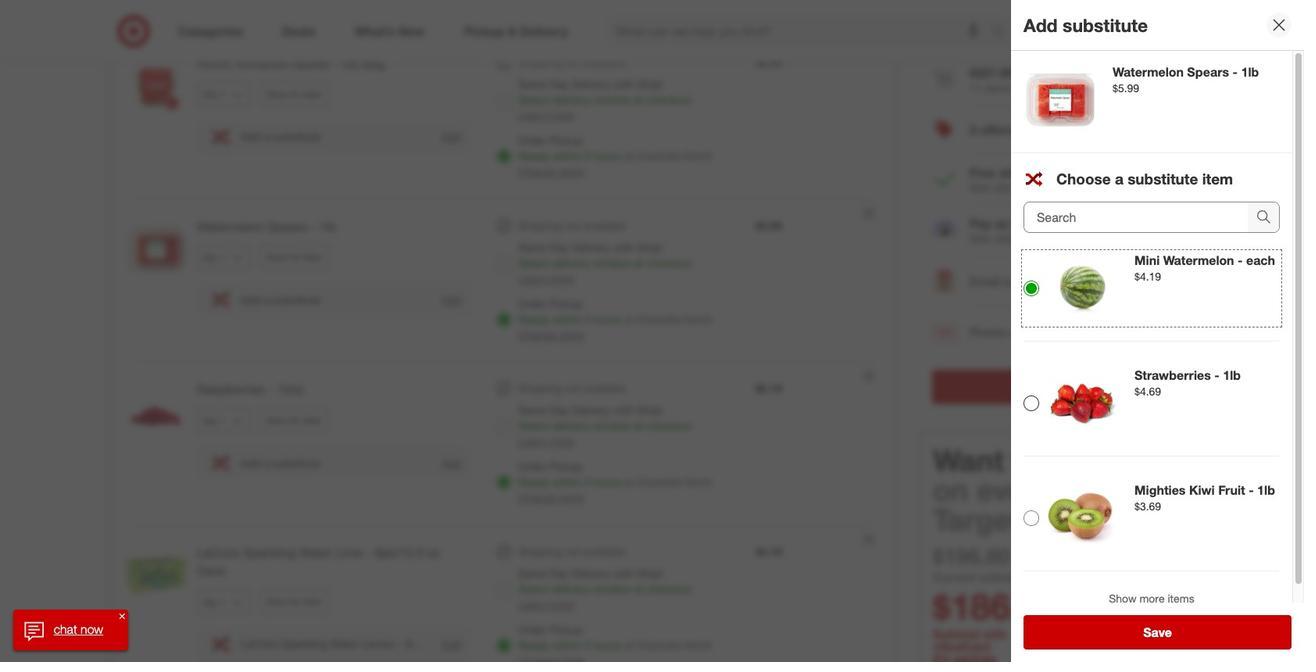 Task type: describe. For each thing, give the bounding box(es) containing it.
- inside lacroix sparkling water lime - 8pk/12 fl oz cans
[[367, 545, 372, 561]]

lacroix for lacroix sparkling water lemon - 8pk/12 fl oz cans
[[241, 638, 278, 651]]

store pickup radio for watermelon spears - 1lb
[[497, 312, 512, 327]]

3 select from the top
[[519, 419, 550, 433]]

raspberries
[[197, 382, 265, 398]]

not for lime
[[565, 545, 581, 559]]

save for later for 12oz
[[267, 415, 322, 426]]

delivery for -
[[553, 93, 591, 106]]

select for lime
[[519, 583, 550, 596]]

add button for rockit miniature apples - 3lb bag
[[441, 129, 462, 144]]

with for -
[[614, 77, 635, 90]]

code
[[1011, 324, 1039, 340]]

hours for watermelon spears - 1lb
[[594, 312, 621, 326]]

on every target run?
[[933, 472, 1094, 538]]

north for rockit miniature apples - 3lb bag
[[685, 149, 713, 162]]

for for -
[[290, 251, 301, 263]]

available for raspberries - 12oz
[[584, 382, 626, 395]]

order for watermelon spears - 1lb
[[519, 297, 547, 310]]

raspberries - 12oz link
[[197, 381, 472, 399]]

with inside free shipping with $35 orders* (exclusions apply)
[[970, 181, 992, 194]]

available for lacroix sparkling water lime - 8pk/12 fl oz cans
[[584, 545, 626, 559]]

2 inside button
[[970, 122, 977, 138]]

window for 1lb
[[594, 256, 631, 269]]

charlotte for rockit miniature apples - 3lb bag
[[637, 149, 682, 162]]

lime
[[336, 545, 363, 561]]

a for watermelon spears - 1lb
[[264, 293, 269, 306]]

$196.80
[[933, 542, 1011, 570]]

$5.99 inside watermelon spears - 1lb $5.99
[[1113, 81, 1140, 94]]

add button for raspberries - 12oz
[[441, 456, 462, 471]]

cart item ready to fulfill group containing rockit miniature apples - 3lb bag
[[113, 36, 894, 198]]

change for 1lb
[[519, 328, 557, 341]]

summary
[[987, 27, 1067, 48]]

shipt for -
[[638, 77, 663, 90]]

8pk/12 for lemon
[[406, 638, 440, 651]]

lacroix sparkling water lime - 8pk/12 fl oz cans image
[[125, 544, 188, 607]]

1 vertical spatial $5.99
[[756, 219, 782, 232]]

choose
[[1057, 170, 1111, 188]]

north for watermelon spears - 1lb
[[685, 312, 713, 326]]

store pickup radio for lacroix sparkling water lime - 8pk/12 fl oz cans
[[497, 638, 512, 654]]

affirm image
[[935, 221, 956, 236]]

- inside mini watermelon - each $4.19
[[1238, 253, 1243, 268]]

each
[[1247, 253, 1276, 268]]

a for raspberries - 12oz
[[264, 456, 269, 470]]

4 north from the top
[[685, 639, 713, 652]]

- inside watermelon spears - 1lb $5.99
[[1233, 64, 1238, 80]]

3 change store button from the top
[[519, 490, 585, 506]]

save for later button for water
[[260, 590, 329, 615]]

save inside button
[[1144, 625, 1173, 640]]

offers
[[981, 122, 1015, 138]]

delivery for lime
[[572, 567, 611, 580]]

check
[[1018, 379, 1056, 395]]

change for -
[[519, 165, 557, 178]]

show
[[1110, 592, 1137, 605]]

available for watermelon spears - 1lb
[[584, 219, 626, 232]]

4 pickup from the top
[[550, 623, 583, 637]]

$196.80 current subtotal $186.96
[[933, 542, 1061, 628]]

pickup for watermelon spears - 1lb
[[550, 297, 583, 310]]

mini watermelon - each $4.19
[[1135, 253, 1276, 283]]

substitute for rockit miniature apples - 3lb bag
[[273, 130, 321, 143]]

5%
[[1126, 442, 1171, 478]]

redcard
[[941, 640, 991, 655]]

pay
[[970, 216, 992, 231]]

free shipping with $35 orders* (exclusions apply)
[[970, 165, 1141, 194]]

checkout for -
[[647, 93, 692, 106]]

available for rockit miniature apples - 3lb bag
[[584, 55, 626, 69]]

delivery for -
[[572, 77, 611, 90]]

run?
[[1030, 502, 1094, 538]]

strawberries - 1lb image
[[1046, 367, 1120, 440]]

✕ button
[[116, 610, 128, 622]]

item
[[1203, 170, 1234, 188]]

same for watermelon spears - 1lb
[[519, 240, 547, 254]]

free
[[970, 165, 996, 180]]

fruit
[[1219, 482, 1246, 498]]

3 change from the top
[[519, 491, 557, 505]]

lacroix sparkling water lemon - 8pk/12 fl oz cans
[[241, 638, 492, 651]]

ready for raspberries - 12oz
[[519, 476, 550, 489]]

- inside watermelon spears - 1lb link
[[311, 219, 316, 234]]

cart item ready to fulfill group containing watermelon spears - 1lb
[[113, 199, 894, 362]]

12oz
[[277, 382, 304, 398]]

show more items
[[1110, 592, 1195, 605]]

watermelon spears - 1lb
[[197, 219, 336, 234]]

4 within from the top
[[553, 639, 582, 652]]

checkout for 1lb
[[647, 256, 692, 269]]

same for raspberries - 12oz
[[519, 404, 547, 417]]

mighties kiwi fruit - 1lb image
[[1046, 482, 1120, 555]]

mighties
[[1135, 482, 1186, 498]]

oz for lacroix sparkling water lemon - 8pk/12 fl oz cans
[[452, 638, 463, 651]]

pay as low as $20/mo. with affirm
[[970, 216, 1101, 245]]

✕
[[119, 611, 125, 621]]

kiwi
[[1190, 482, 1215, 498]]

rockit
[[197, 55, 233, 71]]

chat now
[[54, 622, 103, 637]]

4 hours from the top
[[594, 639, 621, 652]]

window for lime
[[594, 583, 631, 596]]

strawberries
[[1135, 367, 1212, 383]]

watermelon for watermelon spears - 1lb $5.99
[[1113, 64, 1184, 80]]

mighties kiwi fruit - 1lb $3.69
[[1135, 482, 1276, 513]]

learn for lime
[[519, 598, 546, 612]]

change store button for -
[[519, 164, 585, 179]]

pickup for raspberries - 12oz
[[550, 460, 583, 473]]

affirm image
[[933, 219, 958, 244]]

$4.69
[[1135, 385, 1162, 398]]

bag
[[363, 55, 385, 71]]

later for apples
[[304, 88, 322, 100]]

apples
[[291, 55, 330, 71]]

3 order pickup ready within 2 hours at charlotte north change store from the top
[[519, 460, 713, 505]]

order for rockit miniature apples - 3lb bag
[[519, 133, 547, 147]]

not for -
[[565, 55, 581, 69]]

save for later for water
[[267, 596, 322, 608]]

save for later button for -
[[260, 245, 329, 270]]

1lb inside strawberries - 1lb $4.69
[[1224, 367, 1242, 383]]

1 cart item ready to fulfill group from the top
[[113, 0, 894, 35]]

watermelon for watermelon spears - 1lb
[[197, 219, 264, 234]]

3 delivery from the top
[[553, 419, 591, 433]]

1lb inside watermelon spears - 1lb $5.99
[[1242, 64, 1260, 80]]

shipping not available for lime
[[519, 545, 626, 559]]

3 add a substitute from the top
[[240, 456, 321, 470]]

$35
[[995, 181, 1013, 194]]

charlotte for raspberries - 12oz
[[637, 476, 682, 489]]

3 shipt from the top
[[638, 404, 663, 417]]

rockit miniature apples - 3lb bag
[[197, 55, 385, 71]]

email a gift message
[[970, 274, 1087, 289]]

not for 1lb
[[565, 219, 581, 232]]

save for later button for apples
[[260, 82, 329, 107]]

order summary
[[933, 27, 1067, 48]]

charlotte for watermelon spears - 1lb
[[637, 312, 682, 326]]

gift
[[1014, 274, 1032, 289]]

change store button for 1lb
[[519, 327, 585, 343]]

3 window from the top
[[594, 419, 631, 433]]

same day delivery with shipt select delivery window at checkout learn more for lime
[[519, 567, 692, 612]]

check out all
[[1018, 379, 1096, 395]]

cans for lacroix sparkling water lime - 8pk/12 fl oz cans
[[197, 563, 226, 579]]

1 vertical spatial watermelon spears - 1lb image
[[125, 218, 188, 280]]

email
[[970, 274, 1001, 289]]

within for watermelon spears - 1lb
[[553, 312, 582, 326]]

$4.19 inside mini watermelon - each $4.19
[[1135, 270, 1162, 283]]

ready for rockit miniature apples - 3lb bag
[[519, 149, 550, 162]]

2 as from the left
[[1037, 216, 1051, 231]]

spears for watermelon spears - 1lb $5.99
[[1188, 64, 1230, 80]]

watermelon spears - 1lb $5.99
[[1113, 64, 1260, 94]]

show more items button
[[1024, 590, 1281, 607]]

mini watermelon - each image
[[1046, 252, 1120, 325]]

3 same day delivery with shipt select delivery window at checkout learn more from the top
[[519, 404, 692, 448]]

low
[[1013, 216, 1033, 231]]

promo code
[[970, 324, 1039, 340]]

substitute for watermelon spears - 1lb
[[273, 293, 321, 306]]

(exclusions
[[1054, 181, 1108, 194]]

1lb inside watermelon spears - 1lb link
[[319, 219, 336, 234]]

save for later for -
[[267, 251, 322, 263]]

within for rockit miniature apples - 3lb bag
[[553, 149, 582, 162]]

target
[[933, 502, 1021, 538]]

save for rockit miniature apples - 3lb bag
[[267, 88, 287, 100]]

learn for -
[[519, 108, 546, 122]]

same for rockit miniature apples - 3lb bag
[[519, 77, 547, 90]]

add a substitute for 1lb
[[240, 293, 321, 306]]

4 charlotte from the top
[[637, 639, 682, 652]]

2 offers available button
[[933, 105, 1181, 155]]

store pickup radio for rockit miniature apples - 3lb bag
[[497, 148, 512, 164]]

chat now dialog
[[13, 610, 128, 650]]

for for apples
[[290, 88, 301, 100]]

chat
[[54, 622, 77, 637]]

to
[[1013, 442, 1041, 478]]

lacroix sparkling water lime - 8pk/12 fl oz cans
[[197, 545, 440, 579]]

later for -
[[304, 251, 322, 263]]

rockit miniature apples - 3lb bag image
[[125, 54, 188, 117]]

promo
[[970, 324, 1007, 340]]

shipping not available for -
[[519, 55, 626, 69]]

subtotal
[[979, 570, 1025, 585]]

apply)
[[1111, 181, 1141, 194]]

raspberries - 12oz
[[197, 382, 304, 398]]

save for lacroix sparkling water lime - 8pk/12 fl oz cans
[[267, 596, 287, 608]]

water for lime
[[300, 545, 332, 561]]

current
[[933, 570, 976, 585]]

a left gift
[[1004, 274, 1011, 289]]

3 shipping not available from the top
[[519, 382, 626, 395]]

order for raspberries - 12oz
[[519, 460, 547, 473]]



Task type: locate. For each thing, give the bounding box(es) containing it.
delivery
[[572, 77, 611, 90], [572, 240, 611, 254], [572, 404, 611, 417], [572, 567, 611, 580]]

oz
[[427, 545, 440, 561], [452, 638, 463, 651]]

add a substitute
[[240, 130, 321, 143], [240, 293, 321, 306], [240, 456, 321, 470]]

later for water
[[304, 596, 322, 608]]

2 vertical spatial watermelon
[[1164, 253, 1235, 268]]

1 add a substitute from the top
[[240, 130, 321, 143]]

$6.19
[[756, 382, 782, 395]]

available inside 2 offers available button
[[1018, 122, 1071, 138]]

1 vertical spatial $4.19
[[756, 545, 782, 559]]

- inside "raspberries - 12oz" link
[[269, 382, 273, 398]]

with for 1lb
[[614, 240, 635, 254]]

rockit miniature apples - 3lb bag link
[[197, 54, 472, 72]]

shipt for 1lb
[[638, 240, 663, 254]]

save for watermelon spears - 1lb
[[267, 251, 287, 263]]

0 vertical spatial oz
[[427, 545, 440, 561]]

1 horizontal spatial spears
[[1188, 64, 1230, 80]]

more inside button
[[1140, 592, 1165, 605]]

add a substitute down 'rockit miniature apples - 3lb bag' at the left top
[[240, 130, 321, 143]]

2 vertical spatial store
[[560, 491, 585, 505]]

fl
[[417, 545, 424, 561], [443, 638, 449, 651]]

add a substitute down watermelon spears - 1lb
[[240, 293, 321, 306]]

subtotal with
[[933, 627, 1011, 642]]

save down watermelon spears - 1lb
[[267, 251, 287, 263]]

lemon
[[362, 638, 396, 651]]

add a substitute down 12oz
[[240, 456, 321, 470]]

3 day from the top
[[550, 404, 569, 417]]

window
[[594, 93, 631, 106], [594, 256, 631, 269], [594, 419, 631, 433], [594, 583, 631, 596]]

2 ready from the top
[[519, 312, 550, 326]]

1 learn more button from the top
[[519, 108, 574, 123]]

0 vertical spatial $4.19
[[1135, 270, 1162, 283]]

0 vertical spatial change store button
[[519, 164, 585, 179]]

4 same from the top
[[519, 567, 547, 580]]

1 for from the top
[[290, 88, 301, 100]]

1 vertical spatial change store button
[[519, 327, 585, 343]]

order pickup
[[519, 623, 583, 637]]

1 horizontal spatial $4.19
[[1135, 270, 1162, 283]]

shipping
[[1000, 165, 1050, 180]]

2 store pickup radio from the top
[[497, 638, 512, 654]]

4 shipt from the top
[[638, 567, 663, 580]]

1 vertical spatial add a substitute
[[240, 293, 321, 306]]

1 store pickup radio from the top
[[497, 312, 512, 327]]

3 cart item ready to fulfill group from the top
[[113, 199, 894, 362]]

0 vertical spatial order pickup ready within 2 hours at charlotte north change store
[[519, 133, 713, 178]]

0 vertical spatial $5.99
[[1113, 81, 1140, 94]]

substitute
[[1063, 14, 1149, 36], [273, 130, 321, 143], [1128, 170, 1199, 188], [273, 293, 321, 306], [273, 456, 321, 470]]

on
[[933, 472, 969, 508]]

3 same from the top
[[519, 404, 547, 417]]

shipping for raspberries - 12oz
[[519, 382, 562, 395]]

2
[[970, 122, 977, 138], [585, 149, 591, 162], [585, 312, 591, 326], [585, 476, 591, 489], [585, 639, 591, 652]]

store pickup radio for raspberries - 12oz
[[497, 475, 512, 490]]

1 vertical spatial water
[[331, 638, 359, 651]]

for down watermelon spears - 1lb
[[290, 251, 301, 263]]

sparkling inside lacroix sparkling water lime - 8pk/12 fl oz cans
[[244, 545, 296, 561]]

0 horizontal spatial fl
[[417, 545, 424, 561]]

1 vertical spatial store
[[560, 328, 585, 341]]

2 day from the top
[[550, 240, 569, 254]]

None radio
[[497, 94, 512, 109], [497, 257, 512, 272], [497, 381, 512, 397], [497, 420, 512, 436], [497, 544, 512, 560], [497, 583, 512, 599], [497, 94, 512, 109], [497, 257, 512, 272], [497, 381, 512, 397], [497, 420, 512, 436], [497, 544, 512, 560], [497, 583, 512, 599]]

add inside 'dialog'
[[1024, 14, 1058, 36]]

save for later button down watermelon spears - 1lb
[[260, 245, 329, 270]]

order pickup ready within 2 hours at charlotte north change store for -
[[519, 133, 713, 178]]

1 delivery from the top
[[572, 77, 611, 90]]

watermelon spears - 1lb link
[[197, 218, 472, 236]]

cart item ready to fulfill group containing lacroix sparkling water lime - 8pk/12 fl oz cans
[[113, 526, 894, 662]]

1 vertical spatial cans
[[466, 638, 492, 651]]

watermelon inside watermelon spears - 1lb $5.99
[[1113, 64, 1184, 80]]

0 vertical spatial change
[[519, 165, 557, 178]]

2 change store button from the top
[[519, 327, 585, 343]]

want to save 5% *
[[933, 442, 1175, 478]]

0 vertical spatial add a substitute
[[240, 130, 321, 143]]

2 shipping not available from the top
[[519, 219, 626, 232]]

1 later from the top
[[304, 88, 322, 100]]

3 learn more button from the top
[[519, 434, 574, 450]]

2 vertical spatial change
[[519, 491, 557, 505]]

same day delivery with shipt select delivery window at checkout learn more
[[519, 77, 692, 122], [519, 240, 692, 285], [519, 404, 692, 448], [519, 567, 692, 612]]

strawberries - 1lb $4.69
[[1135, 367, 1242, 398]]

2 delivery from the top
[[572, 240, 611, 254]]

cans inside lacroix sparkling water lime - 8pk/12 fl oz cans
[[197, 563, 226, 579]]

8pk/12 right lime
[[375, 545, 414, 561]]

0 horizontal spatial cans
[[197, 563, 226, 579]]

3 delivery from the top
[[572, 404, 611, 417]]

shipping not available
[[519, 55, 626, 69], [519, 219, 626, 232], [519, 382, 626, 395], [519, 545, 626, 559]]

now
[[81, 622, 103, 637]]

chat now button
[[13, 610, 128, 650]]

1 vertical spatial store pickup radio
[[497, 638, 512, 654]]

a inside 'dialog'
[[1116, 170, 1124, 188]]

save down 12oz
[[267, 415, 287, 426]]

2 save for later from the top
[[267, 251, 322, 263]]

3 not from the top
[[565, 382, 581, 395]]

for down 12oz
[[290, 415, 301, 426]]

watermelon inside the "cart item ready to fulfill" group
[[197, 219, 264, 234]]

save for later button for 12oz
[[260, 408, 329, 433]]

ready for watermelon spears - 1lb
[[519, 312, 550, 326]]

subtotal
[[933, 627, 981, 642]]

ready within 2 hours at charlotte north
[[519, 639, 713, 652]]

1 vertical spatial sparkling
[[281, 638, 327, 651]]

4 not from the top
[[565, 545, 581, 559]]

choose a substitute item
[[1057, 170, 1234, 188]]

edit button
[[442, 637, 462, 652]]

later down watermelon spears - 1lb link
[[304, 251, 322, 263]]

water left lime
[[300, 545, 332, 561]]

3 within from the top
[[553, 476, 582, 489]]

save for later down 12oz
[[267, 415, 322, 426]]

1 horizontal spatial watermelon spears - 1lb image
[[1024, 63, 1098, 137]]

$3.69
[[1135, 499, 1162, 513]]

store for 1lb
[[560, 328, 585, 341]]

order pickup ready within 2 hours at charlotte north change store for 1lb
[[519, 297, 713, 341]]

1 save for later button from the top
[[260, 82, 329, 107]]

2 learn more button from the top
[[519, 271, 574, 287]]

watermelon inside mini watermelon - each $4.19
[[1164, 253, 1235, 268]]

orders*
[[1016, 181, 1051, 194]]

1 horizontal spatial as
[[1037, 216, 1051, 231]]

select for -
[[519, 93, 550, 106]]

spears
[[1188, 64, 1230, 80], [268, 219, 307, 234]]

0 vertical spatial store
[[560, 165, 585, 178]]

5 cart item ready to fulfill group from the top
[[113, 526, 894, 662]]

same day delivery with shipt select delivery window at checkout learn more for -
[[519, 77, 692, 122]]

0 vertical spatial water
[[300, 545, 332, 561]]

for down 'rockit miniature apples - 3lb bag' at the left top
[[290, 88, 301, 100]]

1 horizontal spatial oz
[[452, 638, 463, 651]]

1 vertical spatial lacroix
[[241, 638, 278, 651]]

sparkling
[[244, 545, 296, 561], [281, 638, 327, 651]]

2 same day delivery with shipt select delivery window at checkout learn more from the top
[[519, 240, 692, 285]]

1 save for later from the top
[[267, 88, 322, 100]]

1lb inside 'mighties kiwi fruit - 1lb $3.69'
[[1258, 482, 1276, 498]]

2 add a substitute from the top
[[240, 293, 321, 306]]

sparkling for lemon
[[281, 638, 327, 651]]

north for raspberries - 12oz
[[685, 476, 713, 489]]

add button for watermelon spears - 1lb
[[441, 293, 462, 307]]

spears inside watermelon spears - 1lb $5.99
[[1188, 64, 1230, 80]]

2 shipping from the top
[[519, 219, 562, 232]]

1 vertical spatial change
[[519, 328, 557, 341]]

shipping for watermelon spears - 1lb
[[519, 219, 562, 232]]

cans
[[197, 563, 226, 579], [466, 638, 492, 651]]

a down watermelon spears - 1lb
[[264, 293, 269, 306]]

lacroix sparkling water lime - 8pk/12 fl oz cans link
[[197, 544, 472, 580]]

with down the pay
[[970, 232, 992, 245]]

store
[[560, 165, 585, 178], [560, 328, 585, 341], [560, 491, 585, 505]]

save button
[[1024, 615, 1292, 650]]

None radio
[[497, 54, 512, 70], [497, 218, 512, 233], [1024, 281, 1040, 296], [1024, 396, 1040, 411], [1024, 511, 1040, 526], [497, 54, 512, 70], [497, 218, 512, 233], [1024, 281, 1040, 296], [1024, 396, 1040, 411], [1024, 511, 1040, 526]]

fl for lacroix sparkling water lemon - 8pk/12 fl oz cans
[[443, 638, 449, 651]]

2 save for later button from the top
[[260, 245, 329, 270]]

spears inside watermelon spears - 1lb link
[[268, 219, 307, 234]]

$20/mo.
[[1054, 216, 1101, 231]]

water inside lacroix sparkling water lime - 8pk/12 fl oz cans
[[300, 545, 332, 561]]

1 vertical spatial watermelon
[[197, 219, 264, 234]]

order
[[933, 27, 982, 48], [519, 133, 547, 147], [519, 297, 547, 310], [519, 460, 547, 473], [519, 623, 547, 637]]

0 vertical spatial lacroix
[[197, 545, 240, 561]]

1 charlotte from the top
[[637, 149, 682, 162]]

2 window from the top
[[594, 256, 631, 269]]

fl right lemon
[[443, 638, 449, 651]]

pickup for rockit miniature apples - 3lb bag
[[550, 133, 583, 147]]

all
[[1082, 379, 1096, 395]]

What can we help you find? suggestions appear below search field
[[607, 14, 996, 48]]

oz inside lacroix sparkling water lime - 8pk/12 fl oz cans
[[427, 545, 440, 561]]

- inside 'rockit miniature apples - 3lb bag' "link"
[[334, 55, 339, 71]]

save for raspberries - 12oz
[[267, 415, 287, 426]]

cart item ready to fulfill group
[[113, 0, 894, 35], [113, 36, 894, 198], [113, 199, 894, 362], [113, 362, 894, 525], [113, 526, 894, 662]]

1 not from the top
[[565, 55, 581, 69]]

2 for watermelon spears - 1lb
[[585, 312, 591, 326]]

store for -
[[560, 165, 585, 178]]

later down "raspberries - 12oz" link
[[304, 415, 322, 426]]

Store pickup radio
[[497, 312, 512, 327], [497, 638, 512, 654]]

2 store pickup radio from the top
[[497, 148, 512, 164]]

1 same day delivery with shipt select delivery window at checkout learn more from the top
[[519, 77, 692, 122]]

- inside 'mighties kiwi fruit - 1lb $3.69'
[[1249, 482, 1255, 498]]

2 for rockit miniature apples - 3lb bag
[[585, 149, 591, 162]]

search button
[[985, 14, 1023, 52]]

shipping not available for 1lb
[[519, 219, 626, 232]]

within
[[553, 149, 582, 162], [553, 312, 582, 326], [553, 476, 582, 489], [553, 639, 582, 652]]

with for lime
[[614, 567, 635, 580]]

later down lacroix sparkling water lime - 8pk/12 fl oz cans in the bottom left of the page
[[304, 596, 322, 608]]

2 shipt from the top
[[638, 240, 663, 254]]

more for 1lb
[[549, 272, 574, 285]]

$8.99
[[756, 55, 782, 69]]

2 same from the top
[[519, 240, 547, 254]]

2 for raspberries - 12oz
[[585, 476, 591, 489]]

save down lacroix sparkling water lime - 8pk/12 fl oz cans in the bottom left of the page
[[267, 596, 287, 608]]

0 vertical spatial sparkling
[[244, 545, 296, 561]]

out
[[1059, 379, 1079, 395]]

learn
[[519, 108, 546, 122], [519, 272, 546, 285], [519, 435, 546, 448], [519, 598, 546, 612]]

shipping for rockit miniature apples - 3lb bag
[[519, 55, 562, 69]]

$5.99
[[1113, 81, 1140, 94], [756, 219, 782, 232]]

add substitute dialog
[[1012, 0, 1305, 662]]

8pk/12 inside lacroix sparkling water lime - 8pk/12 fl oz cans
[[375, 545, 414, 561]]

2 vertical spatial change store button
[[519, 490, 585, 506]]

1 as from the left
[[995, 216, 1009, 231]]

save for later down lacroix sparkling water lime - 8pk/12 fl oz cans in the bottom left of the page
[[267, 596, 322, 608]]

3 store from the top
[[560, 491, 585, 505]]

1 shipping from the top
[[519, 55, 562, 69]]

4 learn from the top
[[519, 598, 546, 612]]

save for later down watermelon spears - 1lb
[[267, 251, 322, 263]]

shipping
[[519, 55, 562, 69], [519, 219, 562, 232], [519, 382, 562, 395], [519, 545, 562, 559]]

same day delivery with shipt select delivery window at checkout learn more for 1lb
[[519, 240, 692, 285]]

a down miniature
[[264, 130, 269, 143]]

within for raspberries - 12oz
[[553, 476, 582, 489]]

1 horizontal spatial fl
[[443, 638, 449, 651]]

save for later button down 12oz
[[260, 408, 329, 433]]

shipping for lacroix sparkling water lime - 8pk/12 fl oz cans
[[519, 545, 562, 559]]

add
[[1024, 14, 1058, 36], [240, 130, 261, 143], [441, 130, 462, 143], [240, 293, 261, 306], [441, 293, 462, 307], [1158, 324, 1180, 340], [240, 456, 261, 470], [441, 457, 462, 470]]

edit
[[442, 638, 462, 651]]

save for later down 'rockit miniature apples - 3lb bag' at the left top
[[267, 88, 322, 100]]

0 vertical spatial fl
[[417, 545, 424, 561]]

delivery
[[553, 93, 591, 106], [553, 256, 591, 269], [553, 419, 591, 433], [553, 583, 591, 596]]

1 window from the top
[[594, 93, 631, 106]]

hours
[[594, 149, 621, 162], [594, 312, 621, 326], [594, 476, 621, 489], [594, 639, 621, 652]]

1 day from the top
[[550, 77, 569, 90]]

with inside pay as low as $20/mo. with affirm
[[970, 232, 992, 245]]

same for lacroix sparkling water lime - 8pk/12 fl oz cans
[[519, 567, 547, 580]]

*
[[1171, 445, 1175, 457]]

every
[[977, 472, 1054, 508]]

more for lime
[[549, 598, 574, 612]]

1 order pickup ready within 2 hours at charlotte north change store from the top
[[519, 133, 713, 178]]

want
[[933, 442, 1005, 478]]

1 vertical spatial fl
[[443, 638, 449, 651]]

north
[[685, 149, 713, 162], [685, 312, 713, 326], [685, 476, 713, 489], [685, 639, 713, 652]]

more for -
[[549, 108, 574, 122]]

2 with from the top
[[970, 232, 992, 245]]

hours for raspberries - 12oz
[[594, 476, 621, 489]]

3 checkout from the top
[[647, 419, 692, 433]]

3 charlotte from the top
[[637, 476, 682, 489]]

1 store from the top
[[560, 165, 585, 178]]

2 learn from the top
[[519, 272, 546, 285]]

1 same from the top
[[519, 77, 547, 90]]

3 hours from the top
[[594, 476, 621, 489]]

Search search field
[[1025, 202, 1249, 232]]

0 horizontal spatial watermelon spears - 1lb image
[[125, 218, 188, 280]]

add button
[[441, 129, 462, 144], [441, 293, 462, 307], [1157, 322, 1181, 342], [441, 456, 462, 471]]

2 within from the top
[[553, 312, 582, 326]]

3 ready from the top
[[519, 476, 550, 489]]

3 north from the top
[[685, 476, 713, 489]]

day
[[550, 77, 569, 90], [550, 240, 569, 254], [550, 404, 569, 417], [550, 567, 569, 580]]

with down free
[[970, 181, 992, 194]]

4 delivery from the top
[[572, 567, 611, 580]]

0 vertical spatial store pickup radio
[[497, 312, 512, 327]]

items
[[1168, 592, 1195, 605]]

check out all button
[[933, 370, 1181, 404]]

later for 12oz
[[304, 415, 322, 426]]

0 horizontal spatial oz
[[427, 545, 440, 561]]

save down show more items button
[[1144, 625, 1173, 640]]

save right to
[[1050, 442, 1118, 478]]

mini
[[1135, 253, 1160, 268]]

2 later from the top
[[304, 251, 322, 263]]

ready
[[519, 149, 550, 162], [519, 312, 550, 326], [519, 476, 550, 489], [519, 639, 550, 652]]

save down 'rockit miniature apples - 3lb bag' at the left top
[[267, 88, 287, 100]]

0 vertical spatial watermelon
[[1113, 64, 1184, 80]]

delivery for lime
[[553, 583, 591, 596]]

1 hours from the top
[[594, 149, 621, 162]]

1 vertical spatial oz
[[452, 638, 463, 651]]

more
[[549, 108, 574, 122], [549, 272, 574, 285], [549, 435, 574, 448], [1140, 592, 1165, 605], [549, 598, 574, 612]]

later down the 'apples'
[[304, 88, 322, 100]]

2 select from the top
[[519, 256, 550, 269]]

day for 1lb
[[550, 240, 569, 254]]

for for water
[[290, 596, 301, 608]]

for down lacroix sparkling water lime - 8pk/12 fl oz cans in the bottom left of the page
[[290, 596, 301, 608]]

3 later from the top
[[304, 415, 322, 426]]

select for 1lb
[[519, 256, 550, 269]]

1 vertical spatial with
[[970, 232, 992, 245]]

1 vertical spatial order pickup ready within 2 hours at charlotte north change store
[[519, 297, 713, 341]]

as
[[995, 216, 1009, 231], [1037, 216, 1051, 231]]

1 vertical spatial store pickup radio
[[497, 148, 512, 164]]

learn more button for -
[[519, 108, 574, 123]]

watermelon
[[1113, 64, 1184, 80], [197, 219, 264, 234], [1164, 253, 1235, 268]]

for
[[290, 88, 301, 100], [290, 251, 301, 263], [290, 415, 301, 426], [290, 596, 301, 608]]

2 vertical spatial store pickup radio
[[497, 475, 512, 490]]

3 save for later button from the top
[[260, 408, 329, 433]]

water for lemon
[[331, 638, 359, 651]]

1 horizontal spatial cans
[[466, 638, 492, 651]]

cans right 'lacroix sparkling water lime - 8pk/12 fl oz cans' image
[[197, 563, 226, 579]]

1 shipping not available from the top
[[519, 55, 626, 69]]

as up the affirm
[[995, 216, 1009, 231]]

2 change from the top
[[519, 328, 557, 341]]

0 horizontal spatial $5.99
[[756, 219, 782, 232]]

raspberries - 12oz image
[[125, 381, 188, 444]]

add a substitute for -
[[240, 130, 321, 143]]

0 vertical spatial 8pk/12
[[375, 545, 414, 561]]

for for 12oz
[[290, 415, 301, 426]]

0 vertical spatial watermelon spears - 1lb image
[[1024, 63, 1098, 137]]

miniature
[[236, 55, 288, 71]]

change store button
[[519, 164, 585, 179], [519, 327, 585, 343], [519, 490, 585, 506]]

2 offers available
[[970, 122, 1071, 138]]

2 vertical spatial order pickup ready within 2 hours at charlotte north change store
[[519, 460, 713, 505]]

3 save for later from the top
[[267, 415, 322, 426]]

checkout for lime
[[647, 583, 692, 596]]

affirm
[[995, 232, 1024, 245]]

save for later button down lacroix sparkling water lime - 8pk/12 fl oz cans in the bottom left of the page
[[260, 590, 329, 615]]

2 hours from the top
[[594, 312, 621, 326]]

4 same day delivery with shipt select delivery window at checkout learn more from the top
[[519, 567, 692, 612]]

same
[[519, 77, 547, 90], [519, 240, 547, 254], [519, 404, 547, 417], [519, 567, 547, 580]]

0 horizontal spatial spears
[[268, 219, 307, 234]]

1 select from the top
[[519, 93, 550, 106]]

learn more button for lime
[[519, 598, 574, 613]]

with
[[614, 77, 635, 90], [614, 240, 635, 254], [614, 404, 635, 417], [614, 567, 635, 580], [984, 627, 1007, 642]]

as right low
[[1037, 216, 1051, 231]]

fl right lime
[[417, 545, 424, 561]]

- inside strawberries - 1lb $4.69
[[1215, 367, 1220, 383]]

delivery for 1lb
[[572, 240, 611, 254]]

2 pickup from the top
[[550, 297, 583, 310]]

0 vertical spatial with
[[970, 181, 992, 194]]

0 horizontal spatial as
[[995, 216, 1009, 231]]

1 horizontal spatial $5.99
[[1113, 81, 1140, 94]]

learn for 1lb
[[519, 272, 546, 285]]

pickup
[[550, 133, 583, 147], [550, 297, 583, 310], [550, 460, 583, 473], [550, 623, 583, 637]]

1 change store button from the top
[[519, 164, 585, 179]]

4 shipping not available from the top
[[519, 545, 626, 559]]

3 pickup from the top
[[550, 460, 583, 473]]

1 ready from the top
[[519, 149, 550, 162]]

oz for lacroix sparkling water lime - 8pk/12 fl oz cans
[[427, 545, 440, 561]]

3 shipping from the top
[[519, 382, 562, 395]]

cart item ready to fulfill group containing raspberries - 12oz
[[113, 362, 894, 525]]

watermelon spears - 1lb image
[[1024, 63, 1098, 137], [125, 218, 188, 280]]

4 delivery from the top
[[553, 583, 591, 596]]

4 checkout from the top
[[647, 583, 692, 596]]

1 with from the top
[[970, 181, 992, 194]]

2 for from the top
[[290, 251, 301, 263]]

2 delivery from the top
[[553, 256, 591, 269]]

3 learn from the top
[[519, 435, 546, 448]]

save for later button down 'rockit miniature apples - 3lb bag' at the left top
[[260, 82, 329, 107]]

1 learn from the top
[[519, 108, 546, 122]]

2 order pickup ready within 2 hours at charlotte north change store from the top
[[519, 297, 713, 341]]

a down raspberries - 12oz
[[264, 456, 269, 470]]

1 pickup from the top
[[550, 133, 583, 147]]

2 charlotte from the top
[[637, 312, 682, 326]]

1 vertical spatial 8pk/12
[[406, 638, 440, 651]]

4 ready from the top
[[519, 639, 550, 652]]

0 vertical spatial spears
[[1188, 64, 1230, 80]]

window for -
[[594, 93, 631, 106]]

fl inside lacroix sparkling water lime - 8pk/12 fl oz cans
[[417, 545, 424, 561]]

Store pickup radio
[[497, 0, 512, 1], [497, 148, 512, 164], [497, 475, 512, 490]]

cans right edit on the bottom
[[466, 638, 492, 651]]

0 vertical spatial store pickup radio
[[497, 0, 512, 1]]

message
[[1036, 274, 1087, 289]]

a for rockit miniature apples - 3lb bag
[[264, 130, 269, 143]]

3lb
[[342, 55, 359, 71]]

spears for watermelon spears - 1lb
[[268, 219, 307, 234]]

0 vertical spatial cans
[[197, 563, 226, 579]]

1 vertical spatial spears
[[268, 219, 307, 234]]

8pk/12 left edit on the bottom
[[406, 638, 440, 651]]

1 delivery from the top
[[553, 93, 591, 106]]

8pk/12 for lime
[[375, 545, 414, 561]]

select
[[519, 93, 550, 106], [519, 256, 550, 269], [519, 419, 550, 433], [519, 583, 550, 596]]

4 save for later button from the top
[[260, 590, 329, 615]]

$4.19 inside the "cart item ready to fulfill" group
[[756, 545, 782, 559]]

add substitute
[[1024, 14, 1149, 36]]

3 store pickup radio from the top
[[497, 475, 512, 490]]

search
[[985, 25, 1023, 40]]

with
[[970, 181, 992, 194], [970, 232, 992, 245]]

$186.96
[[933, 585, 1061, 628]]

water left lemon
[[331, 638, 359, 651]]

0 horizontal spatial $4.19
[[756, 545, 782, 559]]

3 for from the top
[[290, 415, 301, 426]]

1 shipt from the top
[[638, 77, 663, 90]]

4 for from the top
[[290, 596, 301, 608]]

1 store pickup radio from the top
[[497, 0, 512, 1]]

2 vertical spatial add a substitute
[[240, 456, 321, 470]]

lacroix inside lacroix sparkling water lime - 8pk/12 fl oz cans
[[197, 545, 240, 561]]

a right choose
[[1116, 170, 1124, 188]]

1 change from the top
[[519, 165, 557, 178]]



Task type: vqa. For each thing, say whether or not it's contained in the screenshot.
Watermelon Spears - 1lb's Charlotte
yes



